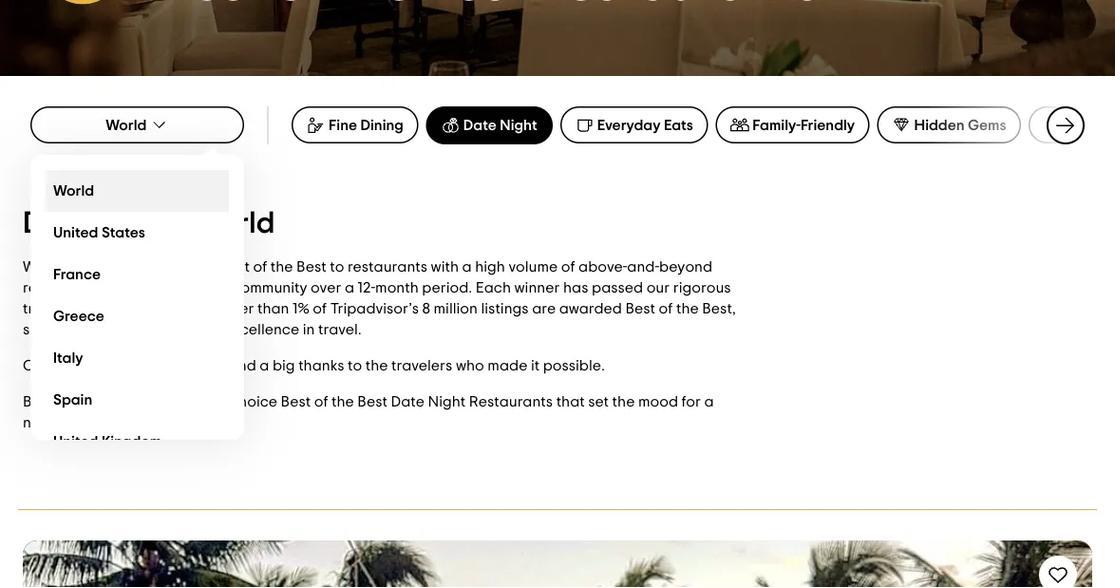 Task type: vqa. For each thing, say whether or not it's contained in the screenshot.
Choice to the left
yes



Task type: describe. For each thing, give the bounding box(es) containing it.
month
[[375, 280, 419, 296]]

everyday eats button
[[560, 106, 708, 143]]

best up the community
[[220, 259, 250, 275]]

it
[[531, 358, 540, 373]]

highest
[[118, 322, 169, 337]]

from
[[171, 280, 202, 296]]

winner
[[515, 280, 560, 296]]

of up the community
[[253, 259, 267, 275]]

the right set
[[612, 394, 635, 410]]

big
[[273, 358, 295, 373]]

hidden gems
[[915, 117, 1007, 133]]

wining
[[79, 415, 123, 430]]

hidden
[[915, 117, 965, 133]]

congrats to all of the winners and a big thanks to the travelers who made it possible.
[[23, 358, 605, 373]]

a right with
[[462, 259, 472, 275]]

date for date night
[[464, 118, 497, 133]]

rigorous
[[674, 280, 731, 296]]

next image
[[1055, 114, 1078, 137]]

in
[[303, 322, 315, 337]]

1%
[[293, 301, 310, 316]]

possible.
[[543, 358, 605, 373]]

best,
[[702, 301, 736, 316]]

united kingdom
[[53, 434, 162, 449]]

opinions
[[108, 280, 167, 296]]

we
[[23, 259, 44, 275]]

choice inside below are the 2023 travelers' choice best of the best date night restaurants that set the mood for a night of wining and dining.
[[227, 394, 278, 410]]

0 horizontal spatial to
[[92, 358, 106, 373]]

1 our from the left
[[205, 280, 229, 296]]

winners
[[173, 358, 225, 373]]

2 vertical spatial world
[[193, 208, 275, 239]]

standards.
[[134, 301, 210, 316]]

best of the best restaurants 2023 image
[[0, 0, 1116, 76]]

mood
[[638, 394, 678, 410]]

below
[[23, 394, 64, 410]]

a left "big"
[[260, 358, 269, 373]]

listings
[[481, 301, 529, 316]]

friendly
[[801, 117, 855, 133]]

quick b button
[[1029, 106, 1116, 143]]

over
[[311, 280, 342, 296]]

fewer
[[213, 301, 254, 316]]

the left travelers on the bottom of the page
[[366, 358, 388, 373]]

everyday eats
[[597, 117, 694, 133]]

the down safety
[[92, 322, 114, 337]]

save to a trip image
[[1047, 563, 1070, 586]]

tripadvisor's
[[330, 301, 419, 316]]

night for date night
[[500, 118, 538, 133]]

safety
[[89, 301, 131, 316]]

high
[[475, 259, 505, 275]]

the down highest
[[147, 358, 170, 373]]

dining
[[361, 117, 404, 133]]

made
[[488, 358, 528, 373]]

and inside below are the 2023 travelers' choice best of the best date night restaurants that set the mood for a night of wining and dining.
[[126, 415, 154, 430]]

above-
[[579, 259, 627, 275]]

of right 1% in the left bottom of the page
[[313, 301, 327, 316]]

travelers
[[391, 358, 453, 373]]

of down spain
[[61, 415, 75, 430]]

the down the thanks on the bottom of the page
[[332, 394, 354, 410]]

france
[[53, 267, 101, 282]]

of right 'level'
[[207, 322, 221, 337]]

the up wining
[[94, 394, 117, 410]]

quick
[[1066, 117, 1106, 133]]

fine dining button
[[292, 106, 418, 143]]

best up over
[[297, 259, 327, 275]]

2 horizontal spatial to
[[348, 358, 362, 373]]

united for united kingdom
[[53, 434, 98, 449]]

community
[[232, 280, 307, 296]]

restaurants
[[348, 259, 428, 275]]

a left 12-
[[345, 280, 354, 296]]

travel.
[[318, 322, 362, 337]]

million
[[434, 301, 478, 316]]

family-friendly button
[[716, 106, 870, 143]]

period.
[[422, 280, 473, 296]]



Task type: locate. For each thing, give the bounding box(es) containing it.
spain
[[53, 392, 92, 408]]

12-
[[358, 280, 375, 296]]

united up award
[[53, 225, 98, 240]]

travelers'
[[96, 259, 163, 275], [157, 394, 224, 410]]

0 horizontal spatial our
[[205, 280, 229, 296]]

1 horizontal spatial world
[[106, 117, 147, 133]]

date inside the date night button
[[464, 118, 497, 133]]

beyond
[[659, 259, 713, 275]]

and
[[77, 280, 105, 296], [58, 301, 85, 316], [229, 358, 256, 373], [126, 415, 154, 430]]

and-
[[627, 259, 659, 275]]

gems
[[968, 117, 1007, 133]]

travelers' up dining.
[[157, 394, 224, 410]]

the
[[271, 259, 293, 275], [676, 301, 699, 316], [92, 322, 114, 337], [147, 358, 170, 373], [366, 358, 388, 373], [94, 394, 117, 410], [332, 394, 354, 410], [612, 394, 635, 410]]

that
[[556, 394, 585, 410]]

0 vertical spatial date
[[464, 118, 497, 133]]

the down rigorous
[[676, 301, 699, 316]]

to up over
[[330, 259, 344, 275]]

fine dining
[[329, 117, 404, 133]]

dining.
[[157, 415, 204, 430]]

states
[[102, 225, 145, 240]]

reviews
[[23, 280, 74, 296]]

volume
[[509, 259, 558, 275]]

everyday
[[597, 117, 661, 133]]

and up kingdom
[[126, 415, 154, 430]]

0 horizontal spatial night
[[96, 208, 171, 239]]

united for united states
[[53, 225, 98, 240]]

hidden gems button
[[878, 106, 1022, 143]]

united down wining
[[53, 434, 98, 449]]

italy
[[53, 351, 83, 366]]

a inside below are the 2023 travelers' choice best of the best date night restaurants that set the mood for a night of wining and dining.
[[705, 394, 714, 410]]

world button
[[30, 106, 244, 143]]

are down winner
[[532, 301, 556, 316]]

1 horizontal spatial date
[[391, 394, 425, 410]]

0 horizontal spatial world
[[53, 183, 94, 199]]

to
[[330, 259, 344, 275], [92, 358, 106, 373], [348, 358, 362, 373]]

passed
[[592, 280, 643, 296]]

list box containing world
[[30, 155, 244, 463]]

thanks
[[298, 358, 344, 373]]

2 vertical spatial date
[[391, 394, 425, 410]]

0 horizontal spatial choice
[[166, 259, 216, 275]]

below are the 2023 travelers' choice best of the best date night restaurants that set the mood for a night of wining and dining.
[[23, 394, 714, 430]]

our down and-
[[647, 280, 670, 296]]

awarded
[[559, 301, 622, 316]]

we award travelers' choice best of the best to restaurants with a high volume of above-and-beyond reviews and opinions from our community over a 12-month period. each winner has passed our rigorous trust and safety standards. fewer than 1% of tripadvisor's 8 million listings are awarded best of the best, signifying the highest level of excellence in travel.
[[23, 259, 736, 337]]

night
[[23, 415, 58, 430]]

2023
[[120, 394, 153, 410]]

choice
[[166, 259, 216, 275], [227, 394, 278, 410]]

eats
[[664, 117, 694, 133]]

1 vertical spatial are
[[67, 394, 91, 410]]

1 horizontal spatial our
[[647, 280, 670, 296]]

1 horizontal spatial night
[[428, 394, 466, 410]]

night inside button
[[500, 118, 538, 133]]

world inside world dropdown button
[[106, 117, 147, 133]]

travelers' inside we award travelers' choice best of the best to restaurants with a high volume of above-and-beyond reviews and opinions from our community over a 12-month period. each winner has passed our rigorous trust and safety standards. fewer than 1% of tripadvisor's 8 million listings are awarded best of the best, signifying the highest level of excellence in travel.
[[96, 259, 163, 275]]

1 vertical spatial date
[[23, 208, 90, 239]]

date inside below are the 2023 travelers' choice best of the best date night restaurants that set the mood for a night of wining and dining.
[[391, 394, 425, 410]]

2 horizontal spatial night
[[500, 118, 538, 133]]

best down congrats to all of the winners and a big thanks to the travelers who made it possible.
[[358, 394, 388, 410]]

greece
[[53, 309, 104, 324]]

1 vertical spatial united
[[53, 434, 98, 449]]

2 horizontal spatial world
[[193, 208, 275, 239]]

a right 'for' at the right bottom of the page
[[705, 394, 714, 410]]

than
[[257, 301, 289, 316]]

date for date night - world
[[23, 208, 90, 239]]

date
[[464, 118, 497, 133], [23, 208, 90, 239], [391, 394, 425, 410]]

each
[[476, 280, 511, 296]]

travelers' up opinions
[[96, 259, 163, 275]]

united
[[53, 225, 98, 240], [53, 434, 98, 449]]

level
[[172, 322, 204, 337]]

of down beyond
[[659, 301, 673, 316]]

0 vertical spatial world
[[106, 117, 147, 133]]

best down "big"
[[281, 394, 311, 410]]

date night - world
[[23, 208, 275, 239]]

has
[[563, 280, 589, 296]]

1 vertical spatial travelers'
[[157, 394, 224, 410]]

travelers' inside below are the 2023 travelers' choice best of the best date night restaurants that set the mood for a night of wining and dining.
[[157, 394, 224, 410]]

are
[[532, 301, 556, 316], [67, 394, 91, 410]]

2 vertical spatial night
[[428, 394, 466, 410]]

and down excellence
[[229, 358, 256, 373]]

of
[[253, 259, 267, 275], [561, 259, 575, 275], [313, 301, 327, 316], [659, 301, 673, 316], [207, 322, 221, 337], [129, 358, 144, 373], [314, 394, 328, 410], [61, 415, 75, 430]]

set
[[588, 394, 609, 410]]

choice down "big"
[[227, 394, 278, 410]]

award
[[48, 259, 92, 275]]

b
[[1109, 117, 1116, 133]]

choice inside we award travelers' choice best of the best to restaurants with a high volume of above-and-beyond reviews and opinions from our community over a 12-month period. each winner has passed our rigorous trust and safety standards. fewer than 1% of tripadvisor's 8 million listings are awarded best of the best, signifying the highest level of excellence in travel.
[[166, 259, 216, 275]]

1 horizontal spatial are
[[532, 301, 556, 316]]

family-friendly
[[753, 117, 855, 133]]

waitui bar & grill image
[[23, 541, 1093, 587]]

1 horizontal spatial choice
[[227, 394, 278, 410]]

a
[[462, 259, 472, 275], [345, 280, 354, 296], [260, 358, 269, 373], [705, 394, 714, 410]]

excellence
[[225, 322, 300, 337]]

to inside we award travelers' choice best of the best to restaurants with a high volume of above-and-beyond reviews and opinions from our community over a 12-month period. each winner has passed our rigorous trust and safety standards. fewer than 1% of tripadvisor's 8 million listings are awarded best of the best, signifying the highest level of excellence in travel.
[[330, 259, 344, 275]]

0 horizontal spatial are
[[67, 394, 91, 410]]

the up the community
[[271, 259, 293, 275]]

0 vertical spatial night
[[500, 118, 538, 133]]

best down passed
[[626, 301, 656, 316]]

0 vertical spatial united
[[53, 225, 98, 240]]

0 vertical spatial are
[[532, 301, 556, 316]]

world inside list box
[[53, 183, 94, 199]]

-
[[177, 208, 186, 239]]

2 our from the left
[[647, 280, 670, 296]]

all
[[109, 358, 126, 373]]

0 vertical spatial travelers'
[[96, 259, 163, 275]]

are up wining
[[67, 394, 91, 410]]

signifying
[[23, 322, 89, 337]]

1 horizontal spatial to
[[330, 259, 344, 275]]

to right the thanks on the bottom of the page
[[348, 358, 362, 373]]

of right all
[[129, 358, 144, 373]]

and up "signifying"
[[58, 301, 85, 316]]

choice up from
[[166, 259, 216, 275]]

are inside we award travelers' choice best of the best to restaurants with a high volume of above-and-beyond reviews and opinions from our community over a 12-month period. each winner has passed our rigorous trust and safety standards. fewer than 1% of tripadvisor's 8 million listings are awarded best of the best, signifying the highest level of excellence in travel.
[[532, 301, 556, 316]]

and up safety
[[77, 280, 105, 296]]

our
[[205, 280, 229, 296], [647, 280, 670, 296]]

are inside below are the 2023 travelers' choice best of the best date night restaurants that set the mood for a night of wining and dining.
[[67, 394, 91, 410]]

congrats
[[23, 358, 88, 373]]

kingdom
[[102, 434, 162, 449]]

world
[[106, 117, 147, 133], [53, 183, 94, 199], [193, 208, 275, 239]]

who
[[456, 358, 484, 373]]

date night
[[464, 118, 538, 133]]

1 vertical spatial night
[[96, 208, 171, 239]]

1 vertical spatial world
[[53, 183, 94, 199]]

our up fewer
[[205, 280, 229, 296]]

family-
[[753, 117, 801, 133]]

with
[[431, 259, 459, 275]]

1 vertical spatial choice
[[227, 394, 278, 410]]

restaurants
[[469, 394, 553, 410]]

0 vertical spatial choice
[[166, 259, 216, 275]]

night
[[500, 118, 538, 133], [96, 208, 171, 239], [428, 394, 466, 410]]

to left all
[[92, 358, 106, 373]]

of down the thanks on the bottom of the page
[[314, 394, 328, 410]]

0 horizontal spatial date
[[23, 208, 90, 239]]

best
[[220, 259, 250, 275], [297, 259, 327, 275], [626, 301, 656, 316], [281, 394, 311, 410], [358, 394, 388, 410]]

date night button
[[426, 106, 553, 144]]

fine
[[329, 117, 357, 133]]

for
[[682, 394, 701, 410]]

night inside below are the 2023 travelers' choice best of the best date night restaurants that set the mood for a night of wining and dining.
[[428, 394, 466, 410]]

2 horizontal spatial date
[[464, 118, 497, 133]]

of up the has at the right
[[561, 259, 575, 275]]

list box
[[30, 155, 244, 463]]

2 united from the top
[[53, 434, 98, 449]]

trust
[[23, 301, 54, 316]]

quick b
[[1066, 117, 1116, 133]]

night for date night - world
[[96, 208, 171, 239]]

1 united from the top
[[53, 225, 98, 240]]

united states
[[53, 225, 145, 240]]

8
[[422, 301, 430, 316]]



